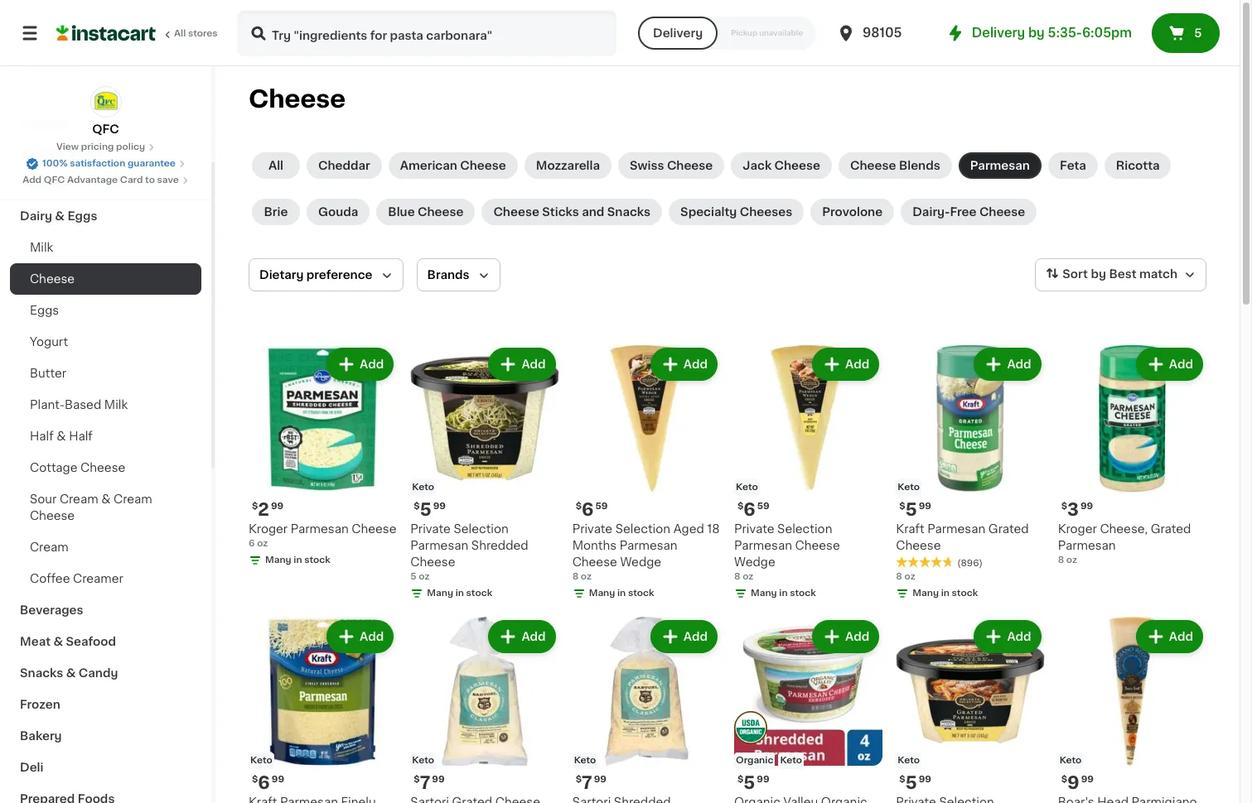 Task type: vqa. For each thing, say whether or not it's contained in the screenshot.
Bristol Farms 'link'
no



Task type: describe. For each thing, give the bounding box(es) containing it.
0 vertical spatial eggs
[[67, 211, 97, 222]]

best match
[[1109, 269, 1178, 280]]

many for private selection parmesan shredded cheese
[[427, 590, 453, 599]]

kroger for parmesan
[[1058, 524, 1097, 536]]

mozzarella
[[536, 160, 600, 172]]

yogurt
[[30, 336, 68, 348]]

cheese inside kraft parmesan grated cheese
[[896, 541, 941, 552]]

$ 9 99
[[1061, 775, 1094, 792]]

product group containing 9
[[1058, 618, 1207, 804]]

& for seafood
[[53, 636, 63, 648]]

organic keto
[[736, 756, 802, 766]]

cheese inside "link"
[[493, 206, 539, 218]]

preference
[[306, 269, 373, 281]]

$ 6 59 for private selection aged 18 months parmesan cheese wedge
[[576, 502, 608, 519]]

yogurt link
[[10, 327, 201, 358]]

grated for kroger cheese, grated parmesan 8 oz
[[1151, 524, 1191, 536]]

specialty cheeses link
[[669, 199, 804, 225]]

beverages link
[[10, 595, 201, 627]]

thanksgiving
[[20, 148, 99, 159]]

59 for private selection aged 18 months parmesan cheese wedge
[[595, 503, 608, 512]]

1 vertical spatial qfc
[[44, 176, 65, 185]]

1 vertical spatial snacks
[[20, 668, 63, 680]]

all for all stores
[[174, 29, 186, 38]]

to
[[145, 176, 155, 185]]

in down kraft parmesan grated cheese
[[941, 590, 950, 599]]

thanksgiving link
[[10, 138, 201, 169]]

bakery link
[[10, 721, 201, 753]]

sour
[[30, 494, 57, 506]]

add qfc advantage card to save link
[[22, 174, 189, 187]]

produce link
[[10, 169, 201, 201]]

cheese sticks and snacks link
[[482, 199, 662, 225]]

save
[[157, 176, 179, 185]]

many in stock for shredded
[[427, 590, 492, 599]]

Best match Sort by field
[[1035, 259, 1207, 292]]

cottage cheese
[[30, 462, 125, 474]]

many in stock for 6
[[265, 556, 331, 565]]

cream down cottage cheese
[[60, 494, 98, 506]]

kroger parmesan cheese 6 oz
[[249, 524, 397, 549]]

$ 2 99
[[252, 502, 284, 519]]

mozzarella link
[[524, 152, 612, 179]]

blue cheese link
[[377, 199, 475, 225]]

$ inside $ 3 99
[[1061, 503, 1067, 512]]

99 inside the $ 9 99
[[1081, 775, 1094, 785]]

kraft parmesan grated cheese
[[896, 524, 1029, 552]]

months
[[572, 541, 617, 552]]

plant-based milk
[[30, 399, 128, 411]]

dietary preference
[[259, 269, 373, 281]]

best
[[1109, 269, 1137, 280]]

oz inside the private selection parmesan cheese wedge 8 oz
[[743, 573, 754, 582]]

many for private selection parmesan cheese wedge
[[751, 590, 777, 599]]

2 $ 7 99 from the left
[[576, 775, 607, 792]]

gouda
[[318, 206, 358, 218]]

1 $ 7 99 from the left
[[414, 775, 445, 792]]

free
[[950, 206, 977, 218]]

selection for months
[[616, 524, 671, 536]]

1 vertical spatial eggs
[[30, 305, 59, 317]]

cheese link
[[10, 264, 201, 295]]

5:35-
[[1048, 27, 1082, 39]]

milk link
[[10, 232, 201, 264]]

cheese inside sour cream & cream cheese
[[30, 511, 75, 522]]

wedge inside the private selection parmesan cheese wedge 8 oz
[[734, 557, 776, 569]]

private for private selection parmesan cheese wedge
[[734, 524, 774, 536]]

by for delivery
[[1028, 27, 1045, 39]]

9
[[1067, 775, 1080, 792]]

blue
[[388, 206, 415, 218]]

stock for private selection parmesan cheese wedge
[[790, 590, 816, 599]]

parmesan inside private selection aged 18 months parmesan cheese wedge 8 oz
[[620, 541, 678, 552]]

american cheese link
[[388, 152, 518, 179]]

cheese blends
[[850, 160, 940, 172]]

100% satisfaction guarantee
[[42, 159, 176, 168]]

grated for kraft parmesan grated cheese
[[989, 524, 1029, 536]]

cheese,
[[1100, 524, 1148, 536]]

99 inside $ 2 99
[[271, 502, 284, 512]]

by for sort
[[1091, 269, 1106, 280]]

private selection parmesan shredded cheese 5 oz
[[411, 524, 528, 582]]

cream up coffee at the bottom
[[30, 542, 69, 554]]

stock for kroger parmesan cheese
[[304, 556, 331, 565]]

milk inside plant-based milk link
[[104, 399, 128, 411]]

specialty cheeses
[[680, 206, 792, 218]]

parmesan link
[[959, 152, 1042, 179]]

many down 8 oz
[[913, 590, 939, 599]]

cottage
[[30, 462, 78, 474]]

oz inside private selection parmesan shredded cheese 5 oz
[[419, 573, 430, 582]]

provolone
[[822, 206, 883, 218]]

8 oz
[[896, 573, 915, 582]]

oz inside the kroger parmesan cheese 6 oz
[[257, 540, 268, 549]]

snacks & candy link
[[10, 658, 201, 690]]

add qfc advantage card to save
[[22, 176, 179, 185]]

delivery by 5:35-6:05pm
[[972, 27, 1132, 39]]

sort by
[[1063, 269, 1106, 280]]

cheese inside the kroger parmesan cheese 6 oz
[[352, 524, 397, 536]]

keto inside product group
[[1060, 756, 1082, 766]]

shredded
[[471, 541, 528, 552]]

meat
[[20, 636, 51, 648]]

1 7 from the left
[[420, 775, 430, 792]]

plant-
[[30, 399, 65, 411]]

kroger cheese, grated parmesan 8 oz
[[1058, 524, 1191, 565]]

dietary
[[259, 269, 304, 281]]

ricotta
[[1116, 160, 1160, 172]]

selection for wedge
[[777, 524, 832, 536]]

cottage cheese link
[[10, 453, 201, 484]]

many in stock for 18
[[589, 590, 654, 599]]

cheddar link
[[307, 152, 382, 179]]

blends
[[899, 160, 940, 172]]

half & half link
[[10, 421, 201, 453]]

99 inside $ 6 99
[[272, 775, 284, 785]]

deli link
[[10, 753, 201, 784]]

wedge inside private selection aged 18 months parmesan cheese wedge 8 oz
[[620, 557, 662, 569]]

& for candy
[[66, 668, 76, 680]]

plant-based milk link
[[10, 390, 201, 421]]

frozen
[[20, 699, 60, 711]]

8 inside the private selection parmesan cheese wedge 8 oz
[[734, 573, 740, 582]]

candy
[[79, 668, 118, 680]]

$ 6 59 for private selection parmesan cheese wedge
[[738, 502, 770, 519]]

3
[[1067, 502, 1079, 519]]

sour cream & cream cheese
[[30, 494, 152, 522]]

jack
[[743, 160, 772, 172]]

product group containing 3
[[1058, 345, 1207, 568]]



Task type: locate. For each thing, give the bounding box(es) containing it.
milk right based
[[104, 399, 128, 411]]

$ inside the $ 9 99
[[1061, 775, 1067, 785]]

1 private from the left
[[411, 524, 451, 536]]

parmesan inside the private selection parmesan cheese wedge 8 oz
[[734, 541, 792, 552]]

coffee creamer
[[30, 574, 123, 585]]

cream link
[[10, 532, 201, 564]]

parmesan inside private selection parmesan shredded cheese 5 oz
[[411, 541, 469, 552]]

eggs up the yogurt
[[30, 305, 59, 317]]

grated
[[989, 524, 1029, 536], [1151, 524, 1191, 536]]

1 horizontal spatial half
[[69, 431, 93, 443]]

in down the kroger parmesan cheese 6 oz
[[294, 556, 302, 565]]

1 vertical spatial all
[[268, 160, 283, 172]]

beverages
[[20, 605, 83, 617]]

1 horizontal spatial by
[[1091, 269, 1106, 280]]

stock for private selection aged 18 months parmesan cheese wedge
[[628, 590, 654, 599]]

1 horizontal spatial qfc
[[92, 123, 119, 135]]

stock down private selection aged 18 months parmesan cheese wedge 8 oz
[[628, 590, 654, 599]]

many for private selection aged 18 months parmesan cheese wedge
[[589, 590, 615, 599]]

parmesan inside kraft parmesan grated cheese
[[928, 524, 986, 536]]

1 horizontal spatial milk
[[104, 399, 128, 411]]

half
[[30, 431, 54, 443], [69, 431, 93, 443]]

2 kroger from the left
[[1058, 524, 1097, 536]]

grated inside kraft parmesan grated cheese
[[989, 524, 1029, 536]]

all left stores
[[174, 29, 186, 38]]

selection inside private selection parmesan shredded cheese 5 oz
[[454, 524, 509, 536]]

0 horizontal spatial selection
[[454, 524, 509, 536]]

half down 'plant-' at the left of page
[[30, 431, 54, 443]]

add button
[[328, 350, 392, 380], [490, 350, 554, 380], [652, 350, 716, 380], [814, 350, 878, 380], [976, 350, 1040, 380], [1138, 350, 1202, 380], [328, 623, 392, 653], [490, 623, 554, 653], [652, 623, 716, 653], [814, 623, 878, 653], [976, 623, 1040, 653], [1138, 623, 1202, 653]]

instacart logo image
[[56, 23, 156, 43]]

aged
[[673, 524, 704, 536]]

0 horizontal spatial snacks
[[20, 668, 63, 680]]

qfc logo image
[[90, 86, 121, 118]]

100% satisfaction guarantee button
[[26, 154, 186, 171]]

seafood
[[66, 636, 116, 648]]

59 up months at the bottom of the page
[[595, 503, 608, 512]]

sticks
[[542, 206, 579, 218]]

2 half from the left
[[69, 431, 93, 443]]

1 $ 6 59 from the left
[[738, 502, 770, 519]]

59 for private selection parmesan cheese wedge
[[757, 502, 770, 512]]

cheese inside private selection parmesan shredded cheese 5 oz
[[411, 557, 455, 569]]

many in stock down (896)
[[913, 590, 978, 599]]

1 vertical spatial milk
[[104, 399, 128, 411]]

keto
[[412, 483, 434, 493], [736, 483, 758, 493], [898, 483, 920, 493], [250, 756, 272, 766], [412, 756, 434, 766], [780, 756, 802, 766], [898, 756, 920, 766], [574, 756, 596, 766], [1060, 756, 1082, 766]]

1 vertical spatial by
[[1091, 269, 1106, 280]]

dietary preference button
[[249, 259, 403, 292]]

6 inside the kroger parmesan cheese 6 oz
[[249, 540, 255, 549]]

delivery for delivery
[[653, 27, 703, 39]]

dairy & eggs link
[[10, 201, 201, 232]]

by inside field
[[1091, 269, 1106, 280]]

selection inside private selection aged 18 months parmesan cheese wedge 8 oz
[[616, 524, 671, 536]]

many down the private selection parmesan cheese wedge 8 oz
[[751, 590, 777, 599]]

0 horizontal spatial qfc
[[44, 176, 65, 185]]

kroger down $ 2 99
[[249, 524, 288, 536]]

many in stock down the private selection parmesan cheese wedge 8 oz
[[751, 590, 816, 599]]

many in stock down private selection aged 18 months parmesan cheese wedge 8 oz
[[589, 590, 654, 599]]

2 private from the left
[[734, 524, 774, 536]]

brands button
[[416, 259, 500, 292]]

1 horizontal spatial private
[[572, 524, 613, 536]]

eggs down the advantage
[[67, 211, 97, 222]]

1 horizontal spatial 7
[[582, 775, 592, 792]]

based
[[65, 399, 101, 411]]

policy
[[116, 143, 145, 152]]

kroger for 6
[[249, 524, 288, 536]]

0 horizontal spatial by
[[1028, 27, 1045, 39]]

sour cream & cream cheese link
[[10, 484, 201, 532]]

qfc up view pricing policy link
[[92, 123, 119, 135]]

many in stock for cheese
[[751, 590, 816, 599]]

2 7 from the left
[[582, 775, 592, 792]]

stock down the private selection parmesan cheese wedge 8 oz
[[790, 590, 816, 599]]

brie link
[[252, 199, 300, 225]]

1 grated from the left
[[989, 524, 1029, 536]]

$ 7 99
[[414, 775, 445, 792], [576, 775, 607, 792]]

0 horizontal spatial private
[[411, 524, 451, 536]]

in for shredded
[[456, 590, 464, 599]]

milk inside "milk" link
[[30, 242, 53, 254]]

kroger inside the kroger parmesan cheese 6 oz
[[249, 524, 288, 536]]

snacks right and
[[607, 206, 651, 218]]

0 horizontal spatial delivery
[[653, 27, 703, 39]]

5 inside private selection parmesan shredded cheese 5 oz
[[411, 573, 417, 582]]

1 half from the left
[[30, 431, 54, 443]]

sort
[[1063, 269, 1088, 280]]

by left 5:35-
[[1028, 27, 1045, 39]]

many down the kroger parmesan cheese 6 oz
[[265, 556, 291, 565]]

2 59 from the left
[[595, 503, 608, 512]]

private selection aged 18 months parmesan cheese wedge 8 oz
[[572, 524, 720, 582]]

1 horizontal spatial 59
[[757, 502, 770, 512]]

in down private selection aged 18 months parmesan cheese wedge 8 oz
[[617, 590, 626, 599]]

1 horizontal spatial selection
[[616, 524, 671, 536]]

all for all
[[268, 160, 283, 172]]

provolone link
[[811, 199, 894, 225]]

private for private selection parmesan shredded cheese
[[411, 524, 451, 536]]

None search field
[[237, 10, 617, 56]]

cheddar
[[318, 160, 370, 172]]

gouda link
[[307, 199, 370, 225]]

swiss cheese
[[630, 160, 713, 172]]

0 horizontal spatial kroger
[[249, 524, 288, 536]]

delivery by 5:35-6:05pm link
[[945, 23, 1132, 43]]

private for private selection aged 18 months parmesan cheese wedge
[[572, 524, 613, 536]]

99 inside $ 3 99
[[1081, 503, 1093, 512]]

selection inside the private selection parmesan cheese wedge 8 oz
[[777, 524, 832, 536]]

butter
[[30, 368, 66, 380]]

bakery
[[20, 731, 62, 743]]

delivery for delivery by 5:35-6:05pm
[[972, 27, 1025, 39]]

parmesan inside the kroger parmesan cheese 6 oz
[[291, 524, 349, 536]]

coffee
[[30, 574, 70, 585]]

& up cottage
[[57, 431, 66, 443]]

1 horizontal spatial wedge
[[734, 557, 776, 569]]

in for 6
[[294, 556, 302, 565]]

0 horizontal spatial grated
[[989, 524, 1029, 536]]

match
[[1140, 269, 1178, 280]]

$ 6 59 up the private selection parmesan cheese wedge 8 oz
[[738, 502, 770, 519]]

selection
[[454, 524, 509, 536], [777, 524, 832, 536], [616, 524, 671, 536]]

0 vertical spatial snacks
[[607, 206, 651, 218]]

in
[[294, 556, 302, 565], [456, 590, 464, 599], [779, 590, 788, 599], [941, 590, 950, 599], [617, 590, 626, 599]]

2 horizontal spatial selection
[[777, 524, 832, 536]]

2 wedge from the left
[[620, 557, 662, 569]]

organic
[[736, 756, 774, 766]]

cheese inside private selection aged 18 months parmesan cheese wedge 8 oz
[[572, 557, 617, 569]]

0 horizontal spatial wedge
[[620, 557, 662, 569]]

add
[[22, 176, 42, 185], [360, 359, 384, 370], [522, 359, 546, 370], [684, 359, 708, 370], [845, 359, 870, 370], [1007, 359, 1032, 370], [1169, 359, 1193, 370], [360, 632, 384, 643], [522, 632, 546, 643], [684, 632, 708, 643], [845, 632, 870, 643], [1007, 632, 1032, 643], [1169, 632, 1193, 643]]

item badge image
[[734, 712, 767, 745]]

private inside private selection aged 18 months parmesan cheese wedge 8 oz
[[572, 524, 613, 536]]

8 inside kroger cheese, grated parmesan 8 oz
[[1058, 556, 1064, 565]]

0 horizontal spatial milk
[[30, 242, 53, 254]]

1 horizontal spatial snacks
[[607, 206, 651, 218]]

snacks
[[607, 206, 651, 218], [20, 668, 63, 680]]

many for kroger parmesan cheese
[[265, 556, 291, 565]]

1 horizontal spatial delivery
[[972, 27, 1025, 39]]

view
[[56, 143, 79, 152]]

& for eggs
[[55, 211, 65, 222]]

18
[[707, 524, 720, 536]]

1 59 from the left
[[757, 502, 770, 512]]

dairy-
[[913, 206, 950, 218]]

$ 6 59 up months at the bottom of the page
[[576, 502, 608, 519]]

brie
[[264, 206, 288, 218]]

wedge
[[734, 557, 776, 569], [620, 557, 662, 569]]

stock down (896)
[[952, 590, 978, 599]]

cheeses
[[740, 206, 792, 218]]

brands
[[427, 269, 470, 281]]

1 wedge from the left
[[734, 557, 776, 569]]

swiss
[[630, 160, 664, 172]]

delivery button
[[638, 17, 718, 50]]

many down months at the bottom of the page
[[589, 590, 615, 599]]

0 vertical spatial qfc
[[92, 123, 119, 135]]

many in stock down private selection parmesan shredded cheese 5 oz at the left bottom
[[427, 590, 492, 599]]

2 $ 6 59 from the left
[[576, 502, 608, 519]]

in for cheese
[[779, 590, 788, 599]]

by
[[1028, 27, 1045, 39], [1091, 269, 1106, 280]]

snacks & candy
[[20, 668, 118, 680]]

many in stock down the kroger parmesan cheese 6 oz
[[265, 556, 331, 565]]

stores
[[188, 29, 218, 38]]

lists
[[46, 57, 75, 69]]

0 vertical spatial all
[[174, 29, 186, 38]]

8 inside private selection aged 18 months parmesan cheese wedge 8 oz
[[572, 573, 579, 582]]

1 horizontal spatial kroger
[[1058, 524, 1097, 536]]

product group containing 2
[[249, 345, 397, 571]]

kraft
[[896, 524, 925, 536]]

7
[[420, 775, 430, 792], [582, 775, 592, 792]]

snacks inside "link"
[[607, 206, 651, 218]]

delivery inside button
[[653, 27, 703, 39]]

& down cottage cheese link on the bottom left of the page
[[101, 494, 111, 506]]

by right sort
[[1091, 269, 1106, 280]]

private selection parmesan cheese wedge 8 oz
[[734, 524, 840, 582]]

59 up the private selection parmesan cheese wedge 8 oz
[[757, 502, 770, 512]]

1 horizontal spatial grated
[[1151, 524, 1191, 536]]

0 vertical spatial by
[[1028, 27, 1045, 39]]

0 horizontal spatial all
[[174, 29, 186, 38]]

in down the private selection parmesan cheese wedge 8 oz
[[779, 590, 788, 599]]

cream
[[60, 494, 98, 506], [114, 494, 152, 506], [30, 542, 69, 554]]

many down private selection parmesan shredded cheese 5 oz at the left bottom
[[427, 590, 453, 599]]

stock down private selection parmesan shredded cheese 5 oz at the left bottom
[[466, 590, 492, 599]]

all link
[[252, 152, 300, 179]]

0 horizontal spatial $ 6 59
[[576, 502, 608, 519]]

parmesan inside kroger cheese, grated parmesan 8 oz
[[1058, 541, 1116, 552]]

qfc down 100%
[[44, 176, 65, 185]]

jack cheese
[[743, 160, 821, 172]]

all up 'brie'
[[268, 160, 283, 172]]

coffee creamer link
[[10, 564, 201, 595]]

2 grated from the left
[[1151, 524, 1191, 536]]

stock down the kroger parmesan cheese 6 oz
[[304, 556, 331, 565]]

1 horizontal spatial all
[[268, 160, 283, 172]]

kroger
[[249, 524, 288, 536], [1058, 524, 1097, 536]]

& for half
[[57, 431, 66, 443]]

feta
[[1060, 160, 1086, 172]]

kroger inside kroger cheese, grated parmesan 8 oz
[[1058, 524, 1097, 536]]

cream down cottage cheese link on the bottom left of the page
[[114, 494, 152, 506]]

& left candy
[[66, 668, 76, 680]]

lists link
[[10, 46, 201, 80]]

0 vertical spatial milk
[[30, 242, 53, 254]]

many
[[265, 556, 291, 565], [427, 590, 453, 599], [751, 590, 777, 599], [913, 590, 939, 599], [589, 590, 615, 599]]

1 selection from the left
[[454, 524, 509, 536]]

8
[[1058, 556, 1064, 565], [734, 573, 740, 582], [896, 573, 902, 582], [572, 573, 579, 582]]

snacks up frozen
[[20, 668, 63, 680]]

private inside private selection parmesan shredded cheese 5 oz
[[411, 524, 451, 536]]

product group
[[249, 345, 397, 571], [411, 345, 559, 604], [572, 345, 721, 604], [734, 345, 883, 604], [896, 345, 1045, 604], [1058, 345, 1207, 568], [249, 618, 397, 804], [411, 618, 559, 804], [572, 618, 721, 804], [734, 618, 883, 804], [896, 618, 1045, 804], [1058, 618, 1207, 804]]

pricing
[[81, 143, 114, 152]]

5 button
[[1152, 13, 1220, 53]]

& right dairy
[[55, 211, 65, 222]]

& right meat
[[53, 636, 63, 648]]

5 inside button
[[1194, 27, 1202, 39]]

service type group
[[638, 17, 816, 50]]

5
[[1194, 27, 1202, 39], [420, 502, 431, 519], [906, 502, 917, 519], [411, 573, 417, 582], [744, 775, 755, 792], [906, 775, 917, 792]]

0 horizontal spatial half
[[30, 431, 54, 443]]

oz inside private selection aged 18 months parmesan cheese wedge 8 oz
[[581, 573, 592, 582]]

in down private selection parmesan shredded cheese 5 oz at the left bottom
[[456, 590, 464, 599]]

1 horizontal spatial eggs
[[67, 211, 97, 222]]

in for 18
[[617, 590, 626, 599]]

grated inside kroger cheese, grated parmesan 8 oz
[[1151, 524, 1191, 536]]

6:05pm
[[1082, 27, 1132, 39]]

cheese inside the private selection parmesan cheese wedge 8 oz
[[795, 541, 840, 552]]

1 horizontal spatial $ 6 59
[[738, 502, 770, 519]]

half & half
[[30, 431, 93, 443]]

half down plant-based milk
[[69, 431, 93, 443]]

oz inside kroger cheese, grated parmesan 8 oz
[[1066, 556, 1077, 565]]

feta link
[[1048, 152, 1098, 179]]

0 horizontal spatial 59
[[595, 503, 608, 512]]

$ inside $ 2 99
[[252, 502, 258, 512]]

milk down dairy
[[30, 242, 53, 254]]

100%
[[42, 159, 68, 168]]

2 horizontal spatial private
[[734, 524, 774, 536]]

3 selection from the left
[[616, 524, 671, 536]]

Search field
[[239, 12, 615, 55]]

blue cheese
[[388, 206, 464, 218]]

dairy-free cheese link
[[901, 199, 1037, 225]]

$ 3 99
[[1061, 502, 1093, 519]]

american
[[400, 160, 457, 172]]

1 horizontal spatial $ 7 99
[[576, 775, 607, 792]]

cheese sticks and snacks
[[493, 206, 651, 218]]

stock for private selection parmesan shredded cheese
[[466, 590, 492, 599]]

0 horizontal spatial $ 7 99
[[414, 775, 445, 792]]

& inside sour cream & cream cheese
[[101, 494, 111, 506]]

$ inside $ 6 99
[[252, 775, 258, 785]]

private inside the private selection parmesan cheese wedge 8 oz
[[734, 524, 774, 536]]

1 kroger from the left
[[249, 524, 288, 536]]

produce
[[20, 179, 70, 191]]

$ 6 59
[[738, 502, 770, 519], [576, 502, 608, 519]]

selection for cheese
[[454, 524, 509, 536]]

0 horizontal spatial eggs
[[30, 305, 59, 317]]

2 selection from the left
[[777, 524, 832, 536]]

advantage
[[67, 176, 118, 185]]

all stores
[[174, 29, 218, 38]]

many in stock
[[265, 556, 331, 565], [427, 590, 492, 599], [751, 590, 816, 599], [913, 590, 978, 599], [589, 590, 654, 599]]

0 horizontal spatial 7
[[420, 775, 430, 792]]

kroger down $ 3 99 at bottom right
[[1058, 524, 1097, 536]]

3 private from the left
[[572, 524, 613, 536]]



